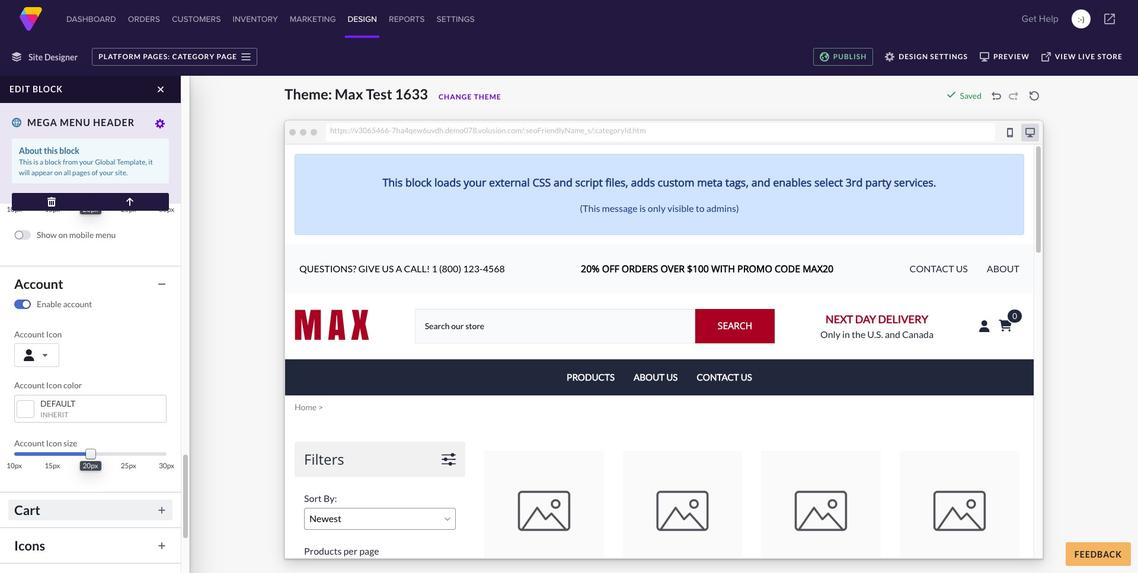 Task type: locate. For each thing, give the bounding box(es) containing it.
1 horizontal spatial color
[[91, 124, 110, 134]]

1 vertical spatial promo
[[14, 124, 39, 134]]

color
[[91, 124, 110, 134], [63, 381, 82, 391]]

site designer
[[28, 52, 78, 62]]

1 horizontal spatial size
[[91, 182, 105, 192]]

help
[[1039, 12, 1059, 25]]

global template image
[[12, 118, 21, 127]]

0 vertical spatial default inherit
[[40, 142, 75, 163]]

promo down will at top left
[[14, 182, 39, 192]]

default inherit up all
[[40, 142, 75, 163]]

2 default from the top
[[40, 399, 75, 409]]

0 vertical spatial message
[[40, 73, 72, 83]]

icon down the pages
[[74, 182, 90, 192]]

account up enable
[[14, 276, 63, 292]]

)
[[1082, 13, 1085, 25]]

about
[[19, 146, 42, 156]]

1 inherit from the top
[[40, 154, 68, 163]]

designer
[[44, 52, 78, 62]]

site
[[28, 52, 43, 62]]

account up 10px at the left bottom of the page
[[14, 439, 45, 449]]

design button
[[345, 0, 379, 38]]

default inherit down account icon color
[[40, 399, 75, 420]]

block down promo message icon
[[33, 84, 63, 94]]

2 default inherit from the top
[[40, 399, 75, 420]]

1 default inherit from the top
[[40, 142, 75, 163]]

1 message from the top
[[40, 73, 72, 83]]

inherit up account icon size
[[40, 411, 68, 420]]

account
[[14, 276, 63, 292], [14, 330, 45, 340], [14, 381, 45, 391], [14, 439, 45, 449]]

dashboard image
[[19, 7, 43, 31]]

preview button
[[974, 48, 1036, 66]]

message for promo message icon size
[[40, 182, 72, 192]]

2 promo from the top
[[14, 124, 39, 134]]

your down global
[[99, 168, 114, 177]]

view live store
[[1055, 52, 1123, 61]]

cart
[[14, 503, 40, 519]]

1 vertical spatial message
[[40, 124, 72, 134]]

page
[[217, 52, 237, 61]]

on
[[54, 168, 62, 177], [58, 230, 68, 240]]

default down promo message icon color at top left
[[40, 142, 75, 152]]

from
[[63, 158, 78, 167]]

0 vertical spatial promo
[[14, 73, 39, 83]]

account icon color
[[14, 381, 82, 391]]

block
[[33, 84, 63, 94], [59, 146, 79, 156], [45, 158, 61, 167]]

enable account
[[37, 299, 92, 309]]

4 account from the top
[[14, 439, 45, 449]]

a
[[40, 158, 43, 167]]

account inside button
[[14, 276, 63, 292]]

inherit
[[40, 154, 68, 163], [40, 411, 68, 420]]

your up the pages
[[79, 158, 94, 167]]

0 vertical spatial on
[[54, 168, 62, 177]]

1 vertical spatial on
[[58, 230, 68, 240]]

1 account from the top
[[14, 276, 63, 292]]

promo for promo message icon
[[14, 73, 39, 83]]

icon up 15px
[[46, 439, 62, 449]]

get
[[1022, 12, 1037, 25]]

inherit up appear
[[40, 154, 68, 163]]

message up this
[[40, 124, 72, 134]]

user image
[[24, 350, 34, 362]]

3 message from the top
[[40, 182, 72, 192]]

icon
[[74, 73, 90, 83], [74, 124, 90, 134], [74, 182, 90, 192], [46, 330, 62, 340], [46, 381, 62, 391], [46, 439, 62, 449]]

reports button
[[387, 0, 427, 38]]

3 promo from the top
[[14, 182, 39, 192]]

message down the site designer
[[40, 73, 72, 83]]

20px
[[83, 462, 98, 471]]

slider
[[86, 193, 95, 203]]

icon down account icon
[[46, 381, 62, 391]]

customers
[[172, 13, 221, 25]]

1 horizontal spatial your
[[99, 168, 114, 177]]

this
[[44, 146, 58, 156]]

https://v3065466-7ha4qew6uvdh.demo078.volusion.com/:seofriendlyname_s/:categoryid.htm
[[330, 126, 646, 135]]

get help
[[1022, 12, 1059, 25]]

orders
[[128, 13, 160, 25]]

on left all
[[54, 168, 62, 177]]

default inherit for message
[[40, 142, 75, 163]]

0 horizontal spatial your
[[79, 158, 94, 167]]

icons
[[14, 538, 45, 554]]

account up user 'icon'
[[14, 330, 45, 340]]

truck fast image
[[24, 93, 39, 105]]

15px
[[45, 462, 60, 471]]

3 account from the top
[[14, 381, 45, 391]]

1 vertical spatial default
[[40, 399, 75, 409]]

menu
[[60, 117, 91, 128]]

0 vertical spatial inherit
[[40, 154, 68, 163]]

promo message icon color
[[14, 124, 110, 134]]

size
[[91, 182, 105, 192], [63, 439, 77, 449]]

promo up edit
[[14, 73, 39, 83]]

0 vertical spatial default
[[40, 142, 75, 152]]

marketing
[[290, 13, 336, 25]]

theme:
[[285, 85, 332, 103]]

platform
[[99, 52, 141, 61]]

1 vertical spatial inherit
[[40, 411, 68, 420]]

template,
[[117, 158, 147, 167]]

site.
[[115, 168, 128, 177]]

theme: max test 1633
[[285, 85, 428, 103]]

promo for promo message icon size
[[14, 182, 39, 192]]

promo up about at top left
[[14, 124, 39, 134]]

2 message from the top
[[40, 124, 72, 134]]

2 vertical spatial message
[[40, 182, 72, 192]]

1 vertical spatial default inherit
[[40, 399, 75, 420]]

inventory button
[[230, 0, 280, 38]]

default down account icon color
[[40, 399, 75, 409]]

0 horizontal spatial size
[[63, 439, 77, 449]]

is
[[33, 158, 38, 167]]

it
[[148, 158, 153, 167]]

mega menu header
[[27, 117, 135, 128]]

settings
[[930, 52, 968, 61]]

settings
[[437, 13, 475, 25]]

1 vertical spatial size
[[63, 439, 77, 449]]

will
[[19, 168, 30, 177]]

on right show
[[58, 230, 68, 240]]

design
[[899, 52, 928, 61]]

default inherit
[[40, 142, 75, 163], [40, 399, 75, 420]]

message down all
[[40, 182, 72, 192]]

dashboard link
[[64, 0, 118, 38]]

promo
[[14, 73, 39, 83], [14, 124, 39, 134], [14, 182, 39, 192]]

2 account from the top
[[14, 330, 45, 340]]

account down user 'icon'
[[14, 381, 45, 391]]

2 vertical spatial promo
[[14, 182, 39, 192]]

on inside about this block this is a block from your global template, it will appear on all pages of your site.
[[54, 168, 62, 177]]

message
[[40, 73, 72, 83], [40, 124, 72, 134], [40, 182, 72, 192]]

2 inherit from the top
[[40, 411, 68, 420]]

account for account icon size
[[14, 439, 45, 449]]

0 horizontal spatial color
[[63, 381, 82, 391]]

your
[[79, 158, 94, 167], [99, 168, 114, 177]]

view live store button
[[1036, 48, 1129, 66]]

account icon size
[[14, 439, 77, 449]]

block down this
[[45, 158, 61, 167]]

1 promo from the top
[[14, 73, 39, 83]]

all
[[64, 168, 71, 177]]

inventory
[[233, 13, 278, 25]]

block up from
[[59, 146, 79, 156]]

account icon
[[14, 330, 62, 340]]

1 default from the top
[[40, 142, 75, 152]]

mobile
[[69, 230, 94, 240]]

default
[[40, 142, 75, 152], [40, 399, 75, 409]]



Task type: vqa. For each thing, say whether or not it's contained in the screenshot.
Breadcrumbs
no



Task type: describe. For each thing, give the bounding box(es) containing it.
0 vertical spatial color
[[91, 124, 110, 134]]

10px
[[6, 462, 22, 471]]

live
[[1078, 52, 1096, 61]]

platform pages: category page button
[[92, 48, 257, 66]]

30px
[[159, 462, 174, 471]]

https://v3065466-
[[330, 126, 392, 135]]

of
[[92, 168, 98, 177]]

default for message
[[40, 142, 75, 152]]

global
[[95, 158, 115, 167]]

publish button
[[813, 48, 873, 66]]

pages:
[[143, 52, 170, 61]]

pages
[[72, 168, 90, 177]]

icon down enable
[[46, 330, 62, 340]]

preview
[[994, 52, 1030, 61]]

account for account
[[14, 276, 63, 292]]

icons button
[[8, 536, 173, 557]]

platform pages: category page
[[99, 52, 237, 61]]

design settings
[[899, 52, 968, 61]]

0 vertical spatial your
[[79, 158, 94, 167]]

promo for promo message icon color
[[14, 124, 39, 134]]

design
[[348, 13, 377, 25]]

get help link
[[1018, 7, 1062, 31]]

message for promo message icon
[[40, 73, 72, 83]]

view
[[1055, 52, 1076, 61]]

icon left header
[[74, 124, 90, 134]]

promo message icon
[[14, 73, 90, 83]]

account button
[[8, 274, 173, 295]]

:-) link
[[1072, 9, 1091, 28]]

change
[[439, 92, 472, 101]]

design settings button
[[879, 48, 974, 66]]

account for account icon color
[[14, 381, 45, 391]]

1 vertical spatial block
[[59, 146, 79, 156]]

theme
[[474, 92, 501, 101]]

menu
[[95, 230, 116, 240]]

sidebar element
[[0, 0, 190, 574]]

saved image
[[946, 90, 956, 100]]

icon down designer
[[74, 73, 90, 83]]

message for promo message icon color
[[40, 124, 72, 134]]

edit
[[9, 84, 30, 94]]

cart heading
[[8, 500, 173, 521]]

reports
[[389, 13, 425, 25]]

edit block
[[9, 84, 63, 94]]

enable
[[37, 299, 62, 309]]

inherit for message
[[40, 154, 68, 163]]

this
[[19, 158, 32, 167]]

inherit for icon
[[40, 411, 68, 420]]

cart button
[[8, 500, 173, 521]]

0 vertical spatial block
[[33, 84, 63, 94]]

max
[[335, 85, 363, 103]]

default for icon
[[40, 399, 75, 409]]

show
[[37, 230, 57, 240]]

show on mobile menu
[[37, 230, 116, 240]]

saved
[[960, 91, 982, 101]]

feedback button
[[1066, 543, 1131, 567]]

category
[[172, 52, 215, 61]]

7ha4qew6uvdh.demo078.volusion.com/:seofriendlyname_s/:categoryid.htm
[[392, 126, 646, 135]]

:-
[[1078, 13, 1082, 25]]

mega
[[27, 117, 57, 128]]

appear
[[31, 168, 53, 177]]

volusion-logo link
[[19, 7, 43, 31]]

header
[[93, 117, 135, 128]]

marketing button
[[287, 0, 338, 38]]

1633
[[395, 85, 428, 103]]

promo message icon size
[[14, 182, 105, 192]]

20px slider
[[80, 450, 101, 471]]

about this block this is a block from your global template, it will appear on all pages of your site.
[[19, 146, 153, 177]]

dashboard
[[66, 13, 116, 25]]

1 vertical spatial color
[[63, 381, 82, 391]]

:-)
[[1078, 13, 1085, 25]]

orders button
[[126, 0, 162, 38]]

test
[[366, 85, 392, 103]]

2 vertical spatial block
[[45, 158, 61, 167]]

account for account icon
[[14, 330, 45, 340]]

customers button
[[170, 0, 223, 38]]

0 vertical spatial size
[[91, 182, 105, 192]]

store
[[1098, 52, 1123, 61]]

feedback
[[1075, 550, 1122, 560]]

25px
[[121, 462, 136, 471]]

settings button
[[434, 0, 477, 38]]

default inherit for icon
[[40, 399, 75, 420]]

change theme
[[439, 92, 501, 101]]

account
[[63, 299, 92, 309]]

publish
[[833, 52, 867, 61]]

1 vertical spatial your
[[99, 168, 114, 177]]



